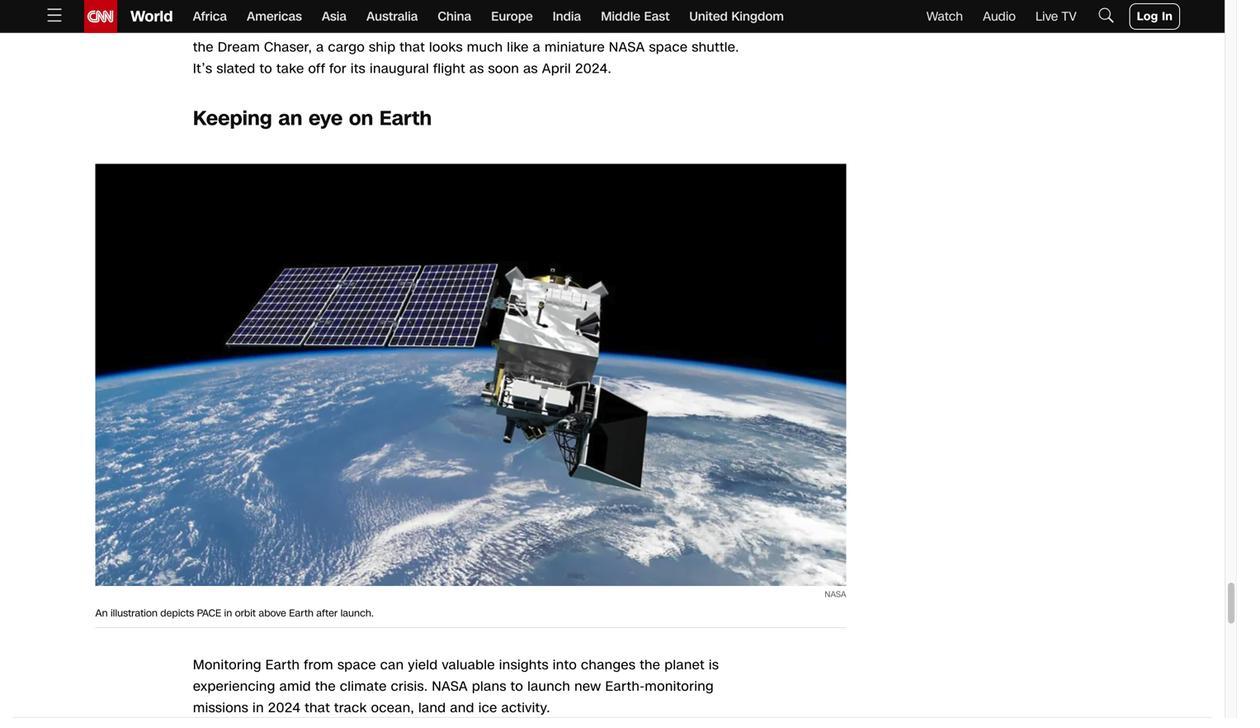 Task type: locate. For each thing, give the bounding box(es) containing it.
1 horizontal spatial off
[[403, 16, 420, 35]]

1 horizontal spatial that
[[400, 38, 425, 56]]

that inside monitoring earth from space can yield valuable insights into changes the planet is experiencing amid the climate crisis. nasa plans to launch new earth-monitoring missions in 2024 that track ocean, land and ice activity.
[[305, 699, 330, 717]]

inaugural
[[370, 59, 429, 78]]

a left spin-
[[359, 16, 367, 35]]

keeping an eye on earth
[[193, 104, 432, 132]]

after
[[316, 606, 338, 620]]

0 horizontal spatial to
[[260, 59, 272, 78]]

1 vertical spatial space
[[338, 656, 376, 674]]

1 horizontal spatial is
[[709, 656, 719, 674]]

as down like
[[523, 59, 538, 78]]

nevada
[[500, 16, 547, 35]]

2 horizontal spatial to
[[672, 16, 685, 35]]

1 horizontal spatial sierra
[[458, 16, 496, 35]]

an
[[278, 104, 302, 132]]

earth up amid
[[266, 656, 300, 674]]

live tv
[[1036, 8, 1077, 25]]

earth right on
[[380, 104, 432, 132]]

the
[[193, 38, 214, 56], [640, 656, 661, 674], [315, 677, 336, 696]]

2 as from the left
[[523, 59, 538, 78]]

1 horizontal spatial nasa
[[609, 38, 645, 56]]

east
[[644, 8, 670, 25]]

the inside meanwhile, sierra space, a spin-off from sierra nevada corp., is expected to introduce the dream chaser, a cargo ship that looks much like a miniature nasa space shuttle. it's slated to take off for its inaugural flight as soon as april 2024.
[[193, 38, 214, 56]]

to
[[672, 16, 685, 35], [260, 59, 272, 78], [511, 677, 524, 696]]

tv
[[1062, 8, 1077, 25]]

a
[[359, 16, 367, 35], [316, 38, 324, 56], [533, 38, 541, 56]]

the up it's
[[193, 38, 214, 56]]

as down much
[[470, 59, 484, 78]]

space inside meanwhile, sierra space, a spin-off from sierra nevada corp., is expected to introduce the dream chaser, a cargo ship that looks much like a miniature nasa space shuttle. it's slated to take off for its inaugural flight as soon as april 2024.
[[649, 38, 688, 56]]

1 vertical spatial the
[[640, 656, 661, 674]]

off
[[403, 16, 420, 35], [308, 59, 325, 78]]

united
[[690, 8, 728, 25]]

nasa
[[609, 38, 645, 56], [825, 589, 847, 600], [432, 677, 468, 696]]

from up amid
[[304, 656, 334, 674]]

2 vertical spatial the
[[315, 677, 336, 696]]

that up inaugural at left
[[400, 38, 425, 56]]

insights
[[499, 656, 549, 674]]

2 vertical spatial to
[[511, 677, 524, 696]]

0 vertical spatial in
[[224, 606, 232, 620]]

sierra up much
[[458, 16, 496, 35]]

1 vertical spatial from
[[304, 656, 334, 674]]

0 horizontal spatial sierra
[[270, 16, 307, 35]]

1 vertical spatial off
[[308, 59, 325, 78]]

is right corp.,
[[594, 16, 604, 35]]

a right like
[[533, 38, 541, 56]]

0 horizontal spatial the
[[193, 38, 214, 56]]

space down east on the top of page
[[649, 38, 688, 56]]

0 horizontal spatial is
[[594, 16, 604, 35]]

its
[[351, 59, 366, 78]]

1 sierra from the left
[[270, 16, 307, 35]]

in left the orbit
[[224, 606, 232, 620]]

2 vertical spatial earth
[[266, 656, 300, 674]]

much
[[467, 38, 503, 56]]

illustration
[[111, 606, 158, 620]]

australia
[[367, 8, 418, 25]]

introduce
[[689, 16, 750, 35]]

from inside monitoring earth from space can yield valuable insights into changes the planet is experiencing amid the climate crisis. nasa plans to launch new earth-monitoring missions in 2024 that track ocean, land and ice activity.
[[304, 656, 334, 674]]

a down space,
[[316, 38, 324, 56]]

land
[[419, 699, 446, 717]]

2 horizontal spatial the
[[640, 656, 661, 674]]

1 horizontal spatial space
[[649, 38, 688, 56]]

2 horizontal spatial nasa
[[825, 589, 847, 600]]

0 horizontal spatial nasa
[[432, 677, 468, 696]]

0 vertical spatial that
[[400, 38, 425, 56]]

sierra up chaser,
[[270, 16, 307, 35]]

2 vertical spatial nasa
[[432, 677, 468, 696]]

1 horizontal spatial from
[[424, 16, 454, 35]]

ocean,
[[371, 699, 414, 717]]

in
[[1162, 8, 1173, 24]]

1 horizontal spatial a
[[359, 16, 367, 35]]

crisis.
[[391, 677, 428, 696]]

in
[[224, 606, 232, 620], [253, 699, 264, 717]]

india link
[[553, 0, 581, 33]]

to down insights
[[511, 677, 524, 696]]

is inside monitoring earth from space can yield valuable insights into changes the planet is experiencing amid the climate crisis. nasa plans to launch new earth-monitoring missions in 2024 that track ocean, land and ice activity.
[[709, 656, 719, 674]]

the right amid
[[315, 677, 336, 696]]

an illustration depicts pace in orbit above earth after launch. image
[[95, 164, 847, 586]]

0 vertical spatial nasa
[[609, 38, 645, 56]]

cargo
[[328, 38, 365, 56]]

1 vertical spatial is
[[709, 656, 719, 674]]

1 vertical spatial in
[[253, 699, 264, 717]]

0 horizontal spatial off
[[308, 59, 325, 78]]

china
[[438, 8, 472, 25]]

0 vertical spatial the
[[193, 38, 214, 56]]

the up earth-
[[640, 656, 661, 674]]

experiencing
[[193, 677, 275, 696]]

valuable
[[442, 656, 495, 674]]

europe link
[[491, 0, 533, 33]]

space
[[649, 38, 688, 56], [338, 656, 376, 674]]

2024.
[[575, 59, 612, 78]]

nasa inside meanwhile, sierra space, a spin-off from sierra nevada corp., is expected to introduce the dream chaser, a cargo ship that looks much like a miniature nasa space shuttle. it's slated to take off for its inaugural flight as soon as april 2024.
[[609, 38, 645, 56]]

as
[[470, 59, 484, 78], [523, 59, 538, 78]]

0 vertical spatial from
[[424, 16, 454, 35]]

sierra
[[270, 16, 307, 35], [458, 16, 496, 35]]

0 vertical spatial is
[[594, 16, 604, 35]]

planet
[[665, 656, 705, 674]]

track
[[334, 699, 367, 717]]

1 vertical spatial earth
[[289, 606, 314, 620]]

in left 2024
[[253, 699, 264, 717]]

from up looks
[[424, 16, 454, 35]]

0 horizontal spatial that
[[305, 699, 330, 717]]

africa link
[[193, 0, 227, 33]]

watch link
[[927, 8, 963, 25]]

that
[[400, 38, 425, 56], [305, 699, 330, 717]]

space up climate
[[338, 656, 376, 674]]

shuttle.
[[692, 38, 739, 56]]

monitoring
[[193, 656, 262, 674]]

0 horizontal spatial as
[[470, 59, 484, 78]]

1 vertical spatial that
[[305, 699, 330, 717]]

earth left after
[[289, 606, 314, 620]]

keeping
[[193, 104, 272, 132]]

earth
[[380, 104, 432, 132], [289, 606, 314, 620], [266, 656, 300, 674]]

1 horizontal spatial as
[[523, 59, 538, 78]]

dream
[[218, 38, 260, 56]]

1 horizontal spatial to
[[511, 677, 524, 696]]

0 horizontal spatial from
[[304, 656, 334, 674]]

corp.,
[[552, 16, 590, 35]]

that down amid
[[305, 699, 330, 717]]

is right planet
[[709, 656, 719, 674]]

space inside monitoring earth from space can yield valuable insights into changes the planet is experiencing amid the climate crisis. nasa plans to launch new earth-monitoring missions in 2024 that track ocean, land and ice activity.
[[338, 656, 376, 674]]

from
[[424, 16, 454, 35], [304, 656, 334, 674]]

to left take
[[260, 59, 272, 78]]

watch
[[927, 8, 963, 25]]

orbit
[[235, 606, 256, 620]]

middle east link
[[601, 0, 670, 33]]

to inside monitoring earth from space can yield valuable insights into changes the planet is experiencing amid the climate crisis. nasa plans to launch new earth-monitoring missions in 2024 that track ocean, land and ice activity.
[[511, 677, 524, 696]]

0 horizontal spatial space
[[338, 656, 376, 674]]

to right east on the top of page
[[672, 16, 685, 35]]

0 vertical spatial space
[[649, 38, 688, 56]]

1 vertical spatial nasa
[[825, 589, 847, 600]]

ice
[[479, 699, 497, 717]]

meanwhile, sierra space, a spin-off from sierra nevada corp., is expected to introduce the dream chaser, a cargo ship that looks much like a miniature nasa space shuttle. it's slated to take off for its inaugural flight as soon as april 2024.
[[193, 16, 750, 78]]

1 horizontal spatial in
[[253, 699, 264, 717]]

is
[[594, 16, 604, 35], [709, 656, 719, 674]]



Task type: vqa. For each thing, say whether or not it's contained in the screenshot.
is to the right
yes



Task type: describe. For each thing, give the bounding box(es) containing it.
1 as from the left
[[470, 59, 484, 78]]

china link
[[438, 0, 472, 33]]

miniature
[[545, 38, 605, 56]]

launch
[[528, 677, 571, 696]]

take
[[277, 59, 304, 78]]

ship
[[369, 38, 396, 56]]

united kingdom link
[[690, 0, 784, 33]]

india
[[553, 8, 581, 25]]

spin-
[[371, 16, 403, 35]]

and
[[450, 699, 475, 717]]

united kingdom
[[690, 8, 784, 25]]

asia link
[[322, 0, 347, 33]]

pace
[[197, 606, 221, 620]]

meanwhile,
[[193, 16, 266, 35]]

search icon image
[[1097, 5, 1117, 25]]

1 horizontal spatial the
[[315, 677, 336, 696]]

live
[[1036, 8, 1059, 25]]

log
[[1137, 8, 1159, 24]]

audio link
[[983, 8, 1016, 25]]

slated
[[217, 59, 256, 78]]

americas link
[[247, 0, 302, 33]]

activity.
[[502, 699, 551, 717]]

new
[[575, 677, 602, 696]]

australia link
[[367, 0, 418, 33]]

on
[[349, 104, 373, 132]]

plans
[[472, 677, 507, 696]]

audio
[[983, 8, 1016, 25]]

into
[[553, 656, 577, 674]]

asia
[[322, 8, 347, 25]]

americas
[[247, 8, 302, 25]]

earth inside monitoring earth from space can yield valuable insights into changes the planet is experiencing amid the climate crisis. nasa plans to launch new earth-monitoring missions in 2024 that track ocean, land and ice activity.
[[266, 656, 300, 674]]

africa
[[193, 8, 227, 25]]

missions
[[193, 699, 249, 717]]

log in link
[[1130, 3, 1181, 30]]

an
[[95, 606, 108, 620]]

2024
[[268, 699, 301, 717]]

0 horizontal spatial a
[[316, 38, 324, 56]]

climate
[[340, 677, 387, 696]]

looks
[[429, 38, 463, 56]]

amid
[[280, 677, 311, 696]]

middle east
[[601, 8, 670, 25]]

flight
[[433, 59, 466, 78]]

2 sierra from the left
[[458, 16, 496, 35]]

0 vertical spatial earth
[[380, 104, 432, 132]]

europe
[[491, 8, 533, 25]]

monitoring earth from space can yield valuable insights into changes the planet is experiencing amid the climate crisis. nasa plans to launch new earth-monitoring missions in 2024 that track ocean, land and ice activity.
[[193, 656, 719, 717]]

yield
[[408, 656, 438, 674]]

chaser,
[[264, 38, 312, 56]]

earth-
[[606, 677, 645, 696]]

changes
[[581, 656, 636, 674]]

can
[[380, 656, 404, 674]]

that inside meanwhile, sierra space, a spin-off from sierra nevada corp., is expected to introduce the dream chaser, a cargo ship that looks much like a miniature nasa space shuttle. it's slated to take off for its inaugural flight as soon as april 2024.
[[400, 38, 425, 56]]

live tv link
[[1036, 8, 1077, 25]]

in inside monitoring earth from space can yield valuable insights into changes the planet is experiencing amid the climate crisis. nasa plans to launch new earth-monitoring missions in 2024 that track ocean, land and ice activity.
[[253, 699, 264, 717]]

1 vertical spatial to
[[260, 59, 272, 78]]

monitoring
[[645, 677, 714, 696]]

space,
[[311, 16, 355, 35]]

like
[[507, 38, 529, 56]]

nasa inside monitoring earth from space can yield valuable insights into changes the planet is experiencing amid the climate crisis. nasa plans to launch new earth-monitoring missions in 2024 that track ocean, land and ice activity.
[[432, 677, 468, 696]]

world
[[130, 6, 173, 27]]

expected
[[608, 16, 668, 35]]

open menu icon image
[[45, 5, 64, 25]]

2 horizontal spatial a
[[533, 38, 541, 56]]

kingdom
[[732, 8, 784, 25]]

log in
[[1137, 8, 1173, 24]]

eye
[[309, 104, 343, 132]]

an illustration depicts pace in orbit above earth after launch.
[[95, 606, 374, 620]]

april
[[542, 59, 571, 78]]

above
[[259, 606, 286, 620]]

is inside meanwhile, sierra space, a spin-off from sierra nevada corp., is expected to introduce the dream chaser, a cargo ship that looks much like a miniature nasa space shuttle. it's slated to take off for its inaugural flight as soon as april 2024.
[[594, 16, 604, 35]]

0 horizontal spatial in
[[224, 606, 232, 620]]

0 vertical spatial off
[[403, 16, 420, 35]]

middle
[[601, 8, 641, 25]]

launch.
[[341, 606, 374, 620]]

depicts
[[160, 606, 194, 620]]

soon
[[488, 59, 519, 78]]

world link
[[117, 0, 173, 33]]

it's
[[193, 59, 213, 78]]

from inside meanwhile, sierra space, a spin-off from sierra nevada corp., is expected to introduce the dream chaser, a cargo ship that looks much like a miniature nasa space shuttle. it's slated to take off for its inaugural flight as soon as april 2024.
[[424, 16, 454, 35]]

0 vertical spatial to
[[672, 16, 685, 35]]

for
[[329, 59, 347, 78]]



